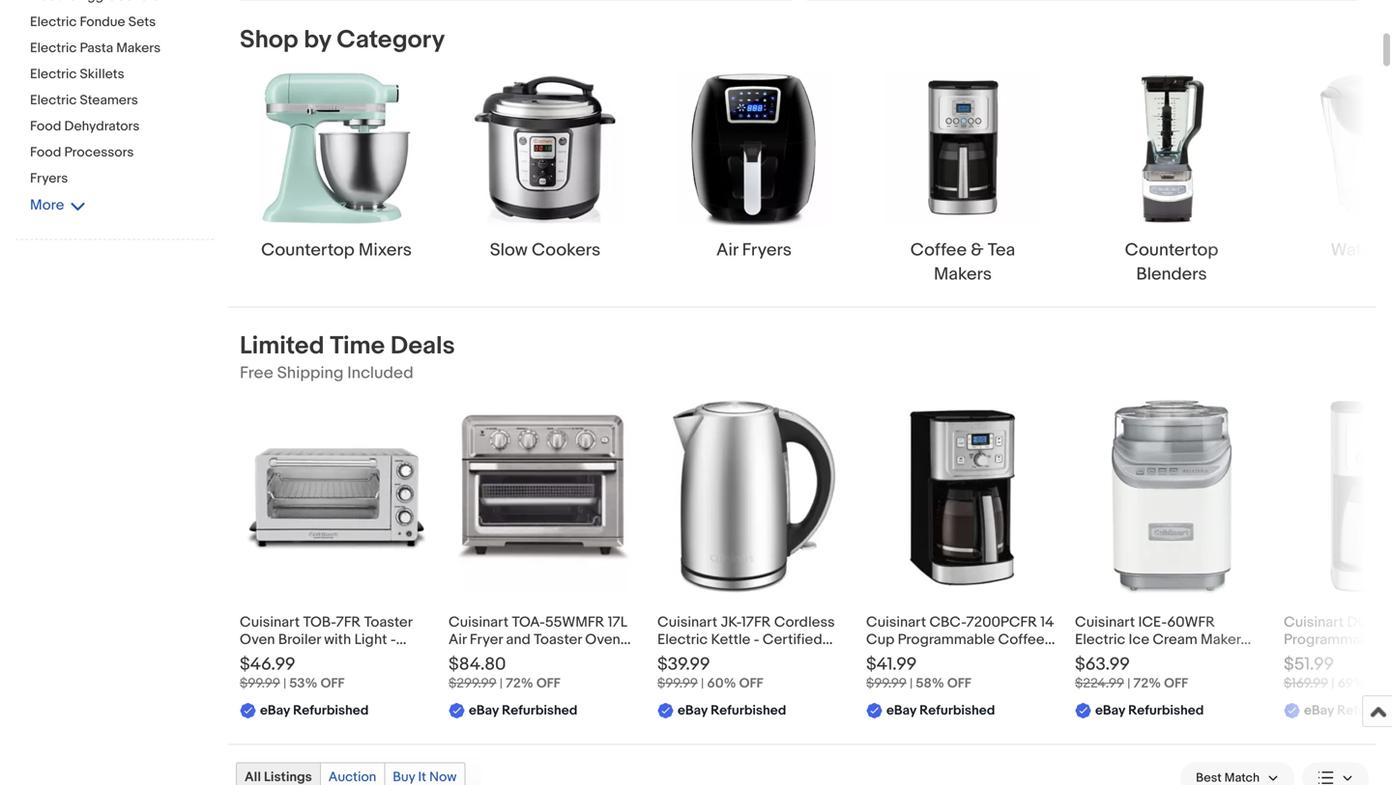 Task type: describe. For each thing, give the bounding box(es) containing it.
cuisinart jk-17fr cordless electric kettle - certified refurbished
[[657, 615, 835, 667]]

refurbish
[[1337, 703, 1392, 720]]

$63.99 $224.99 | 72% off
[[1075, 655, 1188, 693]]

shipping
[[277, 364, 344, 384]]

air fryers image
[[677, 71, 831, 226]]

$41.99
[[866, 655, 917, 676]]

| for $39.99
[[701, 676, 704, 693]]

$224.99 text field
[[1075, 676, 1124, 693]]

countertop blenders
[[1125, 240, 1218, 285]]

&
[[971, 240, 984, 261]]

food processors link
[[30, 145, 214, 163]]

shop
[[240, 25, 298, 55]]

blenders
[[1136, 264, 1207, 285]]

countertop mixers
[[261, 240, 412, 261]]

dehydrators
[[64, 118, 140, 135]]

- inside cuisinart jk-17fr cordless electric kettle - certified refurbished
[[754, 632, 759, 649]]

view: list view image
[[1318, 769, 1353, 786]]

ebay for $51.99
[[1304, 703, 1334, 720]]

$99.99 for $46.99
[[240, 676, 280, 693]]

cuisinart for $46.99
[[240, 615, 300, 632]]

oven inside cuisinart tob-7fr toaster oven broiler with light - certified refurbished
[[240, 632, 275, 649]]

ebay refurbished for $84.80
[[469, 703, 577, 720]]

ebay refurbished for $46.99
[[260, 703, 369, 720]]

cuisinart dcc-3400 12 cup programmable thermal coffeemaker certified refurbished image
[[1330, 401, 1392, 594]]

2 food from the top
[[30, 145, 61, 161]]

ebay for $63.99
[[1095, 703, 1125, 720]]

more button
[[30, 197, 86, 214]]

electric inside cuisinart jk-17fr cordless electric kettle - certified refurbished
[[657, 632, 708, 649]]

air fryers link
[[657, 71, 851, 263]]

free
[[240, 364, 273, 384]]

countertop mixers link
[[240, 71, 433, 263]]

$99.99 text field for $46.99
[[240, 676, 280, 693]]

refurbished)
[[515, 649, 600, 667]]

fryers inside 'electric fondue sets electric pasta makers electric skillets electric steamers food dehydrators food processors fryers'
[[30, 171, 68, 187]]

ebay refurbished for $63.99
[[1095, 703, 1204, 720]]

makers inside 'electric fondue sets electric pasta makers electric skillets electric steamers food dehydrators food processors fryers'
[[116, 40, 161, 57]]

| for $41.99
[[910, 676, 913, 693]]

| for $63.99
[[1127, 676, 1130, 693]]

| for $84.80
[[499, 676, 503, 693]]

coffee & tea makers image
[[885, 71, 1040, 226]]

off for $63.99
[[1164, 676, 1188, 693]]

58%
[[916, 676, 944, 693]]

electric pasta makers link
[[30, 40, 214, 58]]

$84.80 $299.99 | 72% off
[[449, 655, 560, 693]]

$99.99 text field
[[657, 676, 698, 693]]

limited time deals free shipping included
[[240, 332, 455, 384]]

certified inside cuisinart jk-17fr cordless electric kettle - certified refurbished
[[763, 632, 822, 649]]

jk-
[[721, 615, 741, 632]]

electric fondue sets electric pasta makers electric skillets electric steamers food dehydrators food processors fryers
[[30, 14, 161, 187]]

$299.99 text field
[[449, 676, 496, 693]]

limited
[[240, 332, 324, 362]]

$84.80
[[449, 655, 506, 676]]

refurbished for $39.99
[[711, 703, 786, 720]]

off for $39.99
[[739, 676, 763, 693]]

and
[[506, 632, 530, 649]]

sets
[[128, 14, 156, 30]]

coffee & tea makers
[[910, 240, 1015, 285]]

ebay refurbish
[[1304, 703, 1392, 720]]

refurbished inside cuisinart jk-17fr cordless electric kettle - certified refurbished
[[657, 649, 738, 667]]

- inside cuisinart tob-7fr toaster oven broiler with light - certified refurbished
[[390, 632, 396, 649]]

$46.99
[[240, 655, 295, 676]]

deals
[[390, 332, 455, 362]]

toa-
[[512, 615, 545, 632]]

$63.99
[[1075, 655, 1130, 676]]

steamers
[[80, 92, 138, 109]]

electric left skillets in the left top of the page
[[30, 66, 77, 83]]

coffee
[[910, 240, 967, 261]]

$99.99 text field for $41.99
[[866, 676, 907, 693]]

ebay for $41.99
[[886, 703, 916, 720]]

light
[[354, 632, 387, 649]]

food dehydrators link
[[30, 118, 214, 137]]

1 food from the top
[[30, 118, 61, 135]]

coffee & tea makers link
[[866, 71, 1059, 287]]

water fi
[[1331, 240, 1392, 261]]

$299.99
[[449, 676, 496, 693]]

water
[[1331, 240, 1377, 261]]

water filters image
[[1303, 71, 1392, 226]]

17fr
[[741, 615, 771, 632]]

refurbished for $46.99
[[293, 703, 369, 720]]

slow cookers image
[[468, 71, 623, 226]]

72% for $63.99
[[1133, 676, 1161, 693]]

electric skillets link
[[30, 66, 214, 85]]

$39.99 $99.99 | 60% off
[[657, 655, 763, 693]]

by
[[304, 25, 331, 55]]

ebay for $84.80
[[469, 703, 499, 720]]

ebay for $46.99
[[260, 703, 290, 720]]

electric fondue sets link
[[30, 14, 214, 32]]

$39.99
[[657, 655, 710, 676]]

mixers
[[359, 240, 412, 261]]



Task type: vqa. For each thing, say whether or not it's contained in the screenshot.
All within the "link"
no



Task type: locate. For each thing, give the bounding box(es) containing it.
off inside $41.99 $99.99 | 58% off
[[947, 676, 971, 693]]

0 horizontal spatial 72%
[[506, 676, 533, 693]]

|
[[283, 676, 286, 693], [499, 676, 503, 693], [701, 676, 704, 693], [910, 676, 913, 693], [1127, 676, 1130, 693], [1331, 676, 1335, 693]]

1 cuisinart from the left
[[240, 615, 300, 632]]

53%
[[289, 676, 318, 693]]

1 horizontal spatial oven
[[585, 632, 620, 649]]

2 ebay refurbished from the left
[[469, 703, 577, 720]]

2 countertop from the left
[[1125, 240, 1218, 261]]

fondue
[[80, 14, 125, 30]]

off for $51.99
[[1369, 676, 1392, 693]]

4 ebay refurbished from the left
[[886, 703, 995, 720]]

ebay
[[260, 703, 290, 720], [469, 703, 499, 720], [678, 703, 708, 720], [886, 703, 916, 720], [1095, 703, 1125, 720], [1304, 703, 1334, 720]]

1 horizontal spatial toaster
[[534, 632, 582, 649]]

cuisinart up (certified
[[449, 615, 509, 632]]

ebay for $39.99
[[678, 703, 708, 720]]

category
[[337, 25, 445, 55]]

makers
[[116, 40, 161, 57], [934, 264, 992, 285]]

5 off from the left
[[1164, 676, 1188, 693]]

ebay refurbished down '58%'
[[886, 703, 995, 720]]

1 horizontal spatial $99.99 text field
[[866, 676, 907, 693]]

1 countertop from the left
[[261, 240, 355, 261]]

countertop for blenders
[[1125, 240, 1218, 261]]

72%
[[506, 676, 533, 693], [1133, 676, 1161, 693]]

| inside $84.80 $299.99 | 72% off
[[499, 676, 503, 693]]

off inside $51.99 $169.99 | 69% off
[[1369, 676, 1392, 693]]

refurbished down the 7fr
[[303, 649, 383, 667]]

17l
[[608, 615, 627, 632]]

off down refurbished)
[[536, 676, 560, 693]]

1 horizontal spatial air
[[716, 240, 738, 261]]

cuisinart
[[240, 615, 300, 632], [449, 615, 509, 632], [657, 615, 717, 632]]

$99.99 text field down $46.99
[[240, 676, 280, 693]]

0 horizontal spatial countertop
[[261, 240, 355, 261]]

fryers inside 'link'
[[742, 240, 792, 261]]

toaster inside cuisinart tob-7fr toaster oven broiler with light - certified refurbished
[[364, 615, 412, 632]]

4 ebay from the left
[[886, 703, 916, 720]]

2 $99.99 text field from the left
[[866, 676, 907, 693]]

included
[[347, 364, 413, 384]]

1 vertical spatial makers
[[934, 264, 992, 285]]

$224.99
[[1075, 676, 1124, 693]]

cuisinart inside cuisinart jk-17fr cordless electric kettle - certified refurbished
[[657, 615, 717, 632]]

1 | from the left
[[283, 676, 286, 693]]

countertop mixers image
[[259, 71, 414, 226]]

off right the 69%
[[1369, 676, 1392, 693]]

| inside $41.99 $99.99 | 58% off
[[910, 676, 913, 693]]

| for $46.99
[[283, 676, 286, 693]]

cuisinart up $39.99
[[657, 615, 717, 632]]

3 cuisinart from the left
[[657, 615, 717, 632]]

electric up $39.99
[[657, 632, 708, 649]]

fi
[[1381, 240, 1392, 261]]

1 horizontal spatial cuisinart
[[449, 615, 509, 632]]

certified up 53%
[[240, 649, 299, 667]]

1 horizontal spatial 72%
[[1133, 676, 1161, 693]]

refurbished down 53%
[[293, 703, 369, 720]]

off for $84.80
[[536, 676, 560, 693]]

electric left pasta
[[30, 40, 77, 57]]

certified
[[763, 632, 822, 649], [240, 649, 299, 667]]

refurbished down the '$63.99 $224.99 | 72% off'
[[1128, 703, 1204, 720]]

air
[[716, 240, 738, 261], [449, 632, 466, 649]]

- right light
[[390, 632, 396, 649]]

fryers link
[[30, 171, 214, 189]]

69%
[[1338, 676, 1366, 693]]

$169.99 text field
[[1284, 676, 1328, 693]]

ebay refurbished for $41.99
[[886, 703, 995, 720]]

refurbished for $63.99
[[1128, 703, 1204, 720]]

2 ebay from the left
[[469, 703, 499, 720]]

1 vertical spatial air
[[449, 632, 466, 649]]

5 | from the left
[[1127, 676, 1130, 693]]

air inside 'cuisinart toa-55wmfr 17l air fryer and toaster oven (certified refurbished)'
[[449, 632, 466, 649]]

ebay down $169.99
[[1304, 703, 1334, 720]]

72% inside $84.80 $299.99 | 72% off
[[506, 676, 533, 693]]

0 horizontal spatial toaster
[[364, 615, 412, 632]]

1 horizontal spatial countertop
[[1125, 240, 1218, 261]]

2 horizontal spatial cuisinart
[[657, 615, 717, 632]]

off right $224.99 text field
[[1164, 676, 1188, 693]]

60%
[[707, 676, 736, 693]]

cuisinart jk-17fr cordless electric kettle - certified refurbished image
[[672, 401, 836, 594]]

cuisinart for $84.80
[[449, 615, 509, 632]]

-
[[390, 632, 396, 649], [754, 632, 759, 649]]

1 72% from the left
[[506, 676, 533, 693]]

6 | from the left
[[1331, 676, 1335, 693]]

toaster right the 7fr
[[364, 615, 412, 632]]

$99.99 inside $46.99 $99.99 | 53% off
[[240, 676, 280, 693]]

group
[[240, 0, 1358, 1]]

toaster inside 'cuisinart toa-55wmfr 17l air fryer and toaster oven (certified refurbished)'
[[534, 632, 582, 649]]

electric steamers link
[[30, 92, 214, 111]]

7fr
[[336, 615, 361, 632]]

slow cookers
[[490, 240, 601, 261]]

1 vertical spatial food
[[30, 145, 61, 161]]

72% down "and"
[[506, 676, 533, 693]]

cuisinart inside 'cuisinart toa-55wmfr 17l air fryer and toaster oven (certified refurbished)'
[[449, 615, 509, 632]]

air inside 'link'
[[716, 240, 738, 261]]

$99.99
[[240, 676, 280, 693], [657, 676, 698, 693], [866, 676, 907, 693]]

3 ebay refurbished from the left
[[678, 703, 786, 720]]

4 off from the left
[[947, 676, 971, 693]]

off for $46.99
[[321, 676, 345, 693]]

slow cookers link
[[449, 71, 642, 263]]

tea
[[988, 240, 1015, 261]]

2 horizontal spatial $99.99
[[866, 676, 907, 693]]

refurbished down '58%'
[[919, 703, 995, 720]]

0 vertical spatial makers
[[116, 40, 161, 57]]

fryers
[[30, 171, 68, 187], [742, 240, 792, 261]]

cuisinart toa-55wmfr 17l air fryer and toaster oven (certified refurbished)
[[449, 615, 627, 667]]

food left dehydrators
[[30, 118, 61, 135]]

countertop up blenders
[[1125, 240, 1218, 261]]

0 horizontal spatial $99.99
[[240, 676, 280, 693]]

electric
[[30, 14, 77, 30], [30, 40, 77, 57], [30, 66, 77, 83], [30, 92, 77, 109], [657, 632, 708, 649]]

certified inside cuisinart tob-7fr toaster oven broiler with light - certified refurbished
[[240, 649, 299, 667]]

more
[[30, 197, 64, 214]]

| left '58%'
[[910, 676, 913, 693]]

oven right toa-
[[585, 632, 620, 649]]

0 vertical spatial food
[[30, 118, 61, 135]]

time
[[330, 332, 385, 362]]

refurbished for $41.99
[[919, 703, 995, 720]]

ebay refurbished down the '$63.99 $224.99 | 72% off'
[[1095, 703, 1204, 720]]

3 ebay from the left
[[678, 703, 708, 720]]

| left 60%
[[701, 676, 704, 693]]

2 - from the left
[[754, 632, 759, 649]]

72% inside the '$63.99 $224.99 | 72% off'
[[1133, 676, 1161, 693]]

0 vertical spatial fryers
[[30, 171, 68, 187]]

shop by category
[[240, 25, 445, 55]]

2 cuisinart from the left
[[449, 615, 509, 632]]

countertop blenders link
[[1075, 71, 1268, 287]]

cuisinart ice-60wfr electric ice cream maker white - certified refurbished image
[[1112, 401, 1231, 594]]

makers down &
[[934, 264, 992, 285]]

$99.99 inside $39.99 $99.99 | 60% off
[[657, 676, 698, 693]]

skillets
[[80, 66, 124, 83]]

off inside $46.99 $99.99 | 53% off
[[321, 676, 345, 693]]

cookers
[[532, 240, 601, 261]]

$51.99 $169.99 | 69% off
[[1284, 655, 1392, 693]]

0 horizontal spatial -
[[390, 632, 396, 649]]

1 vertical spatial fryers
[[742, 240, 792, 261]]

food up the more
[[30, 145, 61, 161]]

off right 53%
[[321, 676, 345, 693]]

ebay down "$224.99"
[[1095, 703, 1125, 720]]

0 horizontal spatial makers
[[116, 40, 161, 57]]

1 - from the left
[[390, 632, 396, 649]]

| left the 69%
[[1331, 676, 1335, 693]]

off inside $39.99 $99.99 | 60% off
[[739, 676, 763, 693]]

water fi link
[[1284, 71, 1392, 263]]

$51.99
[[1284, 655, 1334, 676]]

$99.99 for $39.99
[[657, 676, 698, 693]]

oven
[[240, 632, 275, 649], [585, 632, 620, 649]]

72% for $84.80
[[506, 676, 533, 693]]

ebay refurbished down 60%
[[678, 703, 786, 720]]

2 72% from the left
[[1133, 676, 1161, 693]]

3 | from the left
[[701, 676, 704, 693]]

0 horizontal spatial $99.99 text field
[[240, 676, 280, 693]]

makers inside coffee & tea makers
[[934, 264, 992, 285]]

off right 60%
[[739, 676, 763, 693]]

0 horizontal spatial certified
[[240, 649, 299, 667]]

ebay refurbished for $39.99
[[678, 703, 786, 720]]

5 ebay from the left
[[1095, 703, 1125, 720]]

| inside $39.99 $99.99 | 60% off
[[701, 676, 704, 693]]

$41.99 $99.99 | 58% off
[[866, 655, 971, 693]]

tob-
[[303, 615, 336, 632]]

1 horizontal spatial fryers
[[742, 240, 792, 261]]

cuisinart cbc-7200pcfr 14 cup programmable coffee maker - certified refurbished image
[[866, 406, 1059, 589]]

refurbished down 60%
[[711, 703, 786, 720]]

0 vertical spatial air
[[716, 240, 738, 261]]

1 $99.99 from the left
[[240, 676, 280, 693]]

ebay down "$299.99"
[[469, 703, 499, 720]]

ebay refurbished
[[260, 703, 369, 720], [469, 703, 577, 720], [678, 703, 786, 720], [886, 703, 995, 720], [1095, 703, 1204, 720]]

countertop for mixers
[[261, 240, 355, 261]]

refurbished for $84.80
[[502, 703, 577, 720]]

food
[[30, 118, 61, 135], [30, 145, 61, 161]]

processors
[[64, 145, 134, 161]]

1 oven from the left
[[240, 632, 275, 649]]

refurbished
[[303, 649, 383, 667], [657, 649, 738, 667], [293, 703, 369, 720], [502, 703, 577, 720], [711, 703, 786, 720], [919, 703, 995, 720], [1128, 703, 1204, 720]]

toaster
[[364, 615, 412, 632], [534, 632, 582, 649]]

cuisinart toa-55wmfr 17l air fryer and toaster oven (certified refurbished) image
[[449, 401, 642, 594]]

1 off from the left
[[321, 676, 345, 693]]

| right $224.99 text field
[[1127, 676, 1130, 693]]

2 | from the left
[[499, 676, 503, 693]]

ebay refurbished down 53%
[[260, 703, 369, 720]]

| inside $46.99 $99.99 | 53% off
[[283, 676, 286, 693]]

countertop left mixers
[[261, 240, 355, 261]]

72% right $224.99 text field
[[1133, 676, 1161, 693]]

pasta
[[80, 40, 113, 57]]

$46.99 $99.99 | 53% off
[[240, 655, 345, 693]]

5 ebay refurbished from the left
[[1095, 703, 1204, 720]]

1 horizontal spatial makers
[[934, 264, 992, 285]]

cuisinart tob-7fr toaster oven broiler with light - certified refurbished image
[[240, 431, 433, 564]]

oven up $46.99
[[240, 632, 275, 649]]

off inside $84.80 $299.99 | 72% off
[[536, 676, 560, 693]]

cuisinart tob-7fr toaster oven broiler with light - certified refurbished
[[240, 615, 412, 667]]

toaster right "and"
[[534, 632, 582, 649]]

countertop blenders image
[[1094, 71, 1249, 226]]

fryer
[[470, 632, 503, 649]]

3 $99.99 from the left
[[866, 676, 907, 693]]

slow
[[490, 240, 528, 261]]

refurbished down $84.80 $299.99 | 72% off
[[502, 703, 577, 720]]

3 off from the left
[[739, 676, 763, 693]]

ebay down $99.99 text box
[[678, 703, 708, 720]]

2 off from the left
[[536, 676, 560, 693]]

oven inside 'cuisinart toa-55wmfr 17l air fryer and toaster oven (certified refurbished)'
[[585, 632, 620, 649]]

1 ebay refurbished from the left
[[260, 703, 369, 720]]

4 | from the left
[[910, 676, 913, 693]]

kettle
[[711, 632, 750, 649]]

$99.99 down $39.99
[[657, 676, 698, 693]]

$99.99 inside $41.99 $99.99 | 58% off
[[866, 676, 907, 693]]

cuisinart for $39.99
[[657, 615, 717, 632]]

0 horizontal spatial cuisinart
[[240, 615, 300, 632]]

6 off from the left
[[1369, 676, 1392, 693]]

1 horizontal spatial certified
[[763, 632, 822, 649]]

ebay refurbished down $84.80 $299.99 | 72% off
[[469, 703, 577, 720]]

countertop
[[261, 240, 355, 261], [1125, 240, 1218, 261]]

air fryers
[[716, 240, 792, 261]]

off inside the '$63.99 $224.99 | 72% off'
[[1164, 676, 1188, 693]]

electric left fondue
[[30, 14, 77, 30]]

1 $99.99 text field from the left
[[240, 676, 280, 693]]

| for $51.99
[[1331, 676, 1335, 693]]

cuisinart up $46.99
[[240, 615, 300, 632]]

1 ebay from the left
[[260, 703, 290, 720]]

0 horizontal spatial fryers
[[30, 171, 68, 187]]

1 horizontal spatial $99.99
[[657, 676, 698, 693]]

(certified
[[449, 649, 512, 667]]

| inside the '$63.99 $224.99 | 72% off'
[[1127, 676, 1130, 693]]

refurbished inside cuisinart tob-7fr toaster oven broiler with light - certified refurbished
[[303, 649, 383, 667]]

refurbished up $99.99 text box
[[657, 649, 738, 667]]

6 ebay from the left
[[1304, 703, 1334, 720]]

| left 53%
[[283, 676, 286, 693]]

| inside $51.99 $169.99 | 69% off
[[1331, 676, 1335, 693]]

broiler
[[278, 632, 321, 649]]

0 horizontal spatial air
[[449, 632, 466, 649]]

ebay down '58%'
[[886, 703, 916, 720]]

0 horizontal spatial oven
[[240, 632, 275, 649]]

certified right kettle
[[763, 632, 822, 649]]

$99.99 text field down '$41.99'
[[866, 676, 907, 693]]

$99.99 down '$41.99'
[[866, 676, 907, 693]]

off right '58%'
[[947, 676, 971, 693]]

1 horizontal spatial -
[[754, 632, 759, 649]]

2 $99.99 from the left
[[657, 676, 698, 693]]

with
[[324, 632, 351, 649]]

ebay down 53%
[[260, 703, 290, 720]]

off for $41.99
[[947, 676, 971, 693]]

$169.99
[[1284, 676, 1328, 693]]

makers down sets in the left top of the page
[[116, 40, 161, 57]]

| right "$299.99"
[[499, 676, 503, 693]]

electric up dehydrators
[[30, 92, 77, 109]]

- right kettle
[[754, 632, 759, 649]]

2 oven from the left
[[585, 632, 620, 649]]

cuisinart inside cuisinart tob-7fr toaster oven broiler with light - certified refurbished
[[240, 615, 300, 632]]

55wmfr
[[545, 615, 605, 632]]

$99.99 for $41.99
[[866, 676, 907, 693]]

$99.99 text field
[[240, 676, 280, 693], [866, 676, 907, 693]]

$99.99 down $46.99
[[240, 676, 280, 693]]

cordless
[[774, 615, 835, 632]]



